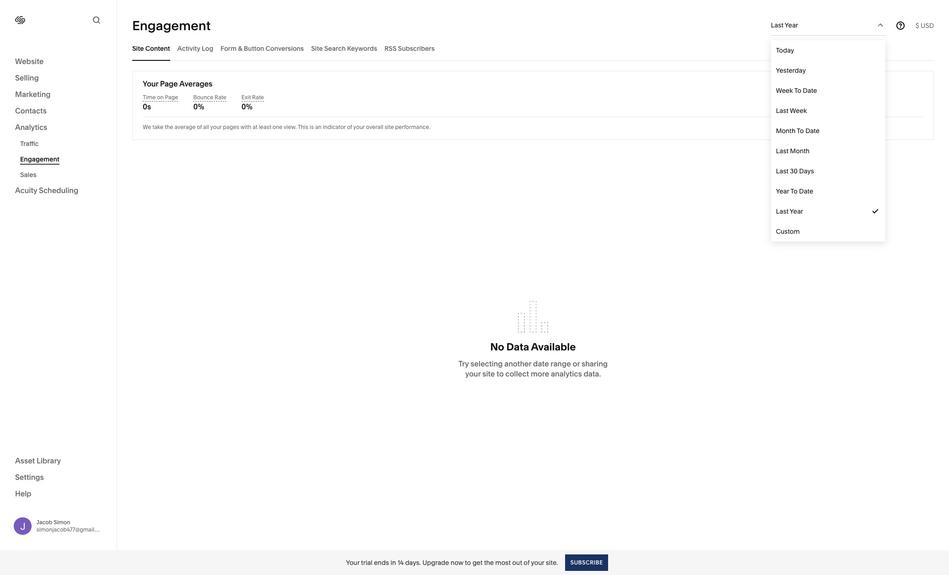 Task type: describe. For each thing, give the bounding box(es) containing it.
sales link
[[20, 167, 107, 183]]

your right the all
[[210, 124, 222, 131]]

site for site content
[[132, 44, 144, 52]]

jacob
[[36, 519, 52, 526]]

log
[[202, 44, 213, 52]]

most
[[496, 559, 511, 567]]

2 vertical spatial year
[[791, 207, 804, 216]]

engagement link
[[20, 152, 107, 167]]

keywords
[[347, 44, 377, 52]]

one
[[273, 124, 283, 131]]

now
[[451, 559, 464, 567]]

another
[[505, 359, 532, 369]]

last year inside button
[[772, 21, 799, 29]]

date for week to date
[[804, 87, 818, 95]]

get
[[473, 559, 483, 567]]

to for week
[[795, 87, 802, 95]]

no
[[491, 341, 505, 353]]

overall
[[366, 124, 384, 131]]

last year button
[[772, 15, 886, 35]]

last inside button
[[772, 21, 784, 29]]

to inside try selecting another date range or sharing your site to collect more analytics data.
[[497, 369, 504, 379]]

or
[[573, 359, 580, 369]]

1 vertical spatial to
[[465, 559, 471, 567]]

range
[[551, 359, 572, 369]]

at
[[253, 124, 258, 131]]

library
[[37, 456, 61, 466]]

subscribe
[[571, 559, 604, 566]]

to for year
[[791, 187, 798, 196]]

selling link
[[15, 73, 102, 84]]

rate for bounce rate 0%
[[215, 94, 227, 101]]

rss subscribers
[[385, 44, 435, 52]]

out
[[513, 559, 523, 567]]

asset library
[[15, 456, 61, 466]]

activity
[[178, 44, 200, 52]]

last week
[[777, 107, 808, 115]]

your for your page averages
[[143, 79, 159, 88]]

website
[[15, 57, 44, 66]]

data
[[507, 341, 530, 353]]

traffic
[[20, 140, 39, 148]]

&
[[238, 44, 243, 52]]

your inside try selecting another date range or sharing your site to collect more analytics data.
[[466, 369, 481, 379]]

conversions
[[266, 44, 304, 52]]

14
[[398, 559, 404, 567]]

last 30 days
[[777, 167, 815, 175]]

performance.
[[396, 124, 431, 131]]

marketing
[[15, 90, 51, 99]]

bounce rate 0%
[[194, 94, 227, 111]]

last down week to date on the right
[[777, 107, 789, 115]]

tab list containing site content
[[132, 36, 935, 61]]

1 horizontal spatial of
[[347, 124, 352, 131]]

sharing
[[582, 359, 608, 369]]

rate for exit rate 0%
[[252, 94, 264, 101]]

with
[[241, 124, 252, 131]]

days
[[800, 167, 815, 175]]

date for year to date
[[800, 187, 814, 196]]

this
[[298, 124, 309, 131]]

date
[[534, 359, 549, 369]]

your left overall
[[354, 124, 365, 131]]

take
[[153, 124, 164, 131]]

analytics link
[[15, 122, 102, 133]]

asset
[[15, 456, 35, 466]]

settings link
[[15, 472, 102, 483]]

subscribe button
[[566, 555, 609, 571]]

marketing link
[[15, 89, 102, 100]]

exit
[[242, 94, 251, 101]]

activity log button
[[178, 36, 213, 61]]

last month
[[777, 147, 810, 155]]

traffic link
[[20, 136, 107, 152]]

help link
[[15, 489, 31, 499]]

0 horizontal spatial engagement
[[20, 155, 59, 164]]

search
[[325, 44, 346, 52]]

form & button conversions button
[[221, 36, 304, 61]]

analytics
[[15, 123, 47, 132]]

custom
[[777, 228, 801, 236]]

last up last 30 days at right
[[777, 147, 789, 155]]

0 vertical spatial week
[[777, 87, 794, 95]]

acuity scheduling link
[[15, 186, 102, 196]]

least
[[259, 124, 271, 131]]

site.
[[546, 559, 559, 567]]

site content button
[[132, 36, 170, 61]]

days.
[[406, 559, 421, 567]]



Task type: locate. For each thing, give the bounding box(es) containing it.
page right on
[[165, 94, 178, 101]]

date for month to date
[[806, 127, 820, 135]]

0 horizontal spatial to
[[465, 559, 471, 567]]

1 site from the left
[[132, 44, 144, 52]]

2 horizontal spatial of
[[524, 559, 530, 567]]

date up last month at the right top
[[806, 127, 820, 135]]

month
[[777, 127, 796, 135], [791, 147, 810, 155]]

average
[[175, 124, 196, 131]]

pages
[[223, 124, 239, 131]]

rate
[[215, 94, 227, 101], [252, 94, 264, 101]]

2 vertical spatial date
[[800, 187, 814, 196]]

indicator
[[323, 124, 346, 131]]

0 horizontal spatial site
[[132, 44, 144, 52]]

the
[[165, 124, 173, 131], [485, 559, 494, 567]]

an
[[315, 124, 322, 131]]

of
[[197, 124, 202, 131], [347, 124, 352, 131], [524, 559, 530, 567]]

0 vertical spatial engagement
[[132, 18, 211, 33]]

month to date
[[777, 127, 820, 135]]

0 vertical spatial year
[[786, 21, 799, 29]]

1 horizontal spatial the
[[485, 559, 494, 567]]

0 vertical spatial site
[[385, 124, 394, 131]]

the right take
[[165, 124, 173, 131]]

site inside button
[[311, 44, 323, 52]]

site down selecting on the bottom
[[483, 369, 495, 379]]

your trial ends in 14 days. upgrade now to get the most out of your site.
[[346, 559, 559, 567]]

0% for bounce rate 0%
[[194, 102, 204, 111]]

your
[[210, 124, 222, 131], [354, 124, 365, 131], [466, 369, 481, 379], [531, 559, 545, 567]]

1 vertical spatial engagement
[[20, 155, 59, 164]]

to down '30'
[[791, 187, 798, 196]]

1 horizontal spatial site
[[483, 369, 495, 379]]

last left '30'
[[777, 167, 789, 175]]

analytics
[[551, 369, 582, 379]]

1 vertical spatial page
[[165, 94, 178, 101]]

site right overall
[[385, 124, 394, 131]]

bounce
[[194, 94, 214, 101]]

your left site.
[[531, 559, 545, 567]]

is
[[310, 124, 314, 131]]

content
[[146, 44, 170, 52]]

1 vertical spatial year
[[777, 187, 790, 196]]

page up on
[[160, 79, 178, 88]]

date down days
[[800, 187, 814, 196]]

0 vertical spatial your
[[143, 79, 159, 88]]

0 horizontal spatial the
[[165, 124, 173, 131]]

simon
[[54, 519, 70, 526]]

of left the all
[[197, 124, 202, 131]]

site left search
[[311, 44, 323, 52]]

1 vertical spatial your
[[346, 559, 360, 567]]

30
[[791, 167, 798, 175]]

0 vertical spatial page
[[160, 79, 178, 88]]

2 site from the left
[[311, 44, 323, 52]]

activity log
[[178, 44, 213, 52]]

your page averages
[[143, 79, 213, 88]]

last up custom
[[777, 207, 789, 216]]

rate inside the bounce rate 0%
[[215, 94, 227, 101]]

site search keywords
[[311, 44, 377, 52]]

we
[[143, 124, 151, 131]]

0 horizontal spatial 0%
[[194, 102, 204, 111]]

all
[[203, 124, 209, 131]]

0% inside exit rate 0%
[[242, 102, 253, 111]]

1 horizontal spatial to
[[497, 369, 504, 379]]

try selecting another date range or sharing your site to collect more analytics data.
[[459, 359, 608, 379]]

your down try
[[466, 369, 481, 379]]

week down yesterday
[[777, 87, 794, 95]]

upgrade
[[423, 559, 450, 567]]

to up last month at the right top
[[798, 127, 805, 135]]

0 horizontal spatial of
[[197, 124, 202, 131]]

averages
[[180, 79, 213, 88]]

scheduling
[[39, 186, 78, 195]]

tab list
[[132, 36, 935, 61]]

rss subscribers button
[[385, 36, 435, 61]]

1 rate from the left
[[215, 94, 227, 101]]

engagement down traffic
[[20, 155, 59, 164]]

0 vertical spatial to
[[497, 369, 504, 379]]

to
[[795, 87, 802, 95], [798, 127, 805, 135], [791, 187, 798, 196]]

0% inside the bounce rate 0%
[[194, 102, 204, 111]]

0 vertical spatial the
[[165, 124, 173, 131]]

1 horizontal spatial your
[[346, 559, 360, 567]]

time
[[143, 94, 156, 101]]

try
[[459, 359, 469, 369]]

1 vertical spatial last year
[[777, 207, 804, 216]]

1 vertical spatial date
[[806, 127, 820, 135]]

rate right bounce
[[215, 94, 227, 101]]

of right out
[[524, 559, 530, 567]]

1 vertical spatial week
[[791, 107, 808, 115]]

settings
[[15, 473, 44, 482]]

0 horizontal spatial rate
[[215, 94, 227, 101]]

site content
[[132, 44, 170, 52]]

year
[[786, 21, 799, 29], [777, 187, 790, 196], [791, 207, 804, 216]]

0% for exit rate 0%
[[242, 102, 253, 111]]

to up last week
[[795, 87, 802, 95]]

your up time at the top of page
[[143, 79, 159, 88]]

rate right exit
[[252, 94, 264, 101]]

acuity scheduling
[[15, 186, 78, 195]]

available
[[532, 341, 576, 353]]

view.
[[284, 124, 297, 131]]

site
[[385, 124, 394, 131], [483, 369, 495, 379]]

2 0% from the left
[[242, 102, 253, 111]]

no data available
[[491, 341, 576, 353]]

site inside try selecting another date range or sharing your site to collect more analytics data.
[[483, 369, 495, 379]]

1 vertical spatial month
[[791, 147, 810, 155]]

contacts
[[15, 106, 47, 115]]

to
[[497, 369, 504, 379], [465, 559, 471, 567]]

last up the today
[[772, 21, 784, 29]]

year down year to date
[[791, 207, 804, 216]]

date up last week
[[804, 87, 818, 95]]

form
[[221, 44, 237, 52]]

0 vertical spatial last year
[[772, 21, 799, 29]]

your for your trial ends in 14 days. upgrade now to get the most out of your site.
[[346, 559, 360, 567]]

site for site search keywords
[[311, 44, 323, 52]]

today
[[777, 46, 795, 55]]

date
[[804, 87, 818, 95], [806, 127, 820, 135], [800, 187, 814, 196]]

yesterday
[[777, 66, 807, 75]]

2 rate from the left
[[252, 94, 264, 101]]

button
[[244, 44, 264, 52]]

year down last 30 days at right
[[777, 187, 790, 196]]

month down last week
[[777, 127, 796, 135]]

month down month to date
[[791, 147, 810, 155]]

last year
[[772, 21, 799, 29], [777, 207, 804, 216]]

simonjacob477@gmail.com
[[36, 527, 107, 534]]

page
[[160, 79, 178, 88], [165, 94, 178, 101]]

acuity
[[15, 186, 37, 195]]

$ usd
[[916, 21, 935, 30]]

1 vertical spatial to
[[798, 127, 805, 135]]

sales
[[20, 171, 37, 179]]

year to date
[[777, 187, 814, 196]]

1 vertical spatial the
[[485, 559, 494, 567]]

1 horizontal spatial engagement
[[132, 18, 211, 33]]

data.
[[584, 369, 602, 379]]

jacob simon simonjacob477@gmail.com
[[36, 519, 107, 534]]

we take the average of all your pages with at least one view. this is an indicator of your overall site performance.
[[143, 124, 431, 131]]

form & button conversions
[[221, 44, 304, 52]]

site left content
[[132, 44, 144, 52]]

the right get
[[485, 559, 494, 567]]

1 horizontal spatial 0%
[[242, 102, 253, 111]]

in
[[391, 559, 396, 567]]

more
[[531, 369, 550, 379]]

ends
[[374, 559, 389, 567]]

site inside button
[[132, 44, 144, 52]]

asset library link
[[15, 456, 102, 467]]

site search keywords button
[[311, 36, 377, 61]]

time on page 0s
[[143, 94, 178, 111]]

0 vertical spatial to
[[795, 87, 802, 95]]

0 horizontal spatial site
[[385, 124, 394, 131]]

selecting
[[471, 359, 503, 369]]

last year up custom
[[777, 207, 804, 216]]

your
[[143, 79, 159, 88], [346, 559, 360, 567]]

1 horizontal spatial rate
[[252, 94, 264, 101]]

0 vertical spatial date
[[804, 87, 818, 95]]

1 0% from the left
[[194, 102, 204, 111]]

last year up the today
[[772, 21, 799, 29]]

week to date
[[777, 87, 818, 95]]

1 horizontal spatial site
[[311, 44, 323, 52]]

week up month to date
[[791, 107, 808, 115]]

exit rate 0%
[[242, 94, 264, 111]]

year up the today
[[786, 21, 799, 29]]

to down selecting on the bottom
[[497, 369, 504, 379]]

page inside time on page 0s
[[165, 94, 178, 101]]

rate inside exit rate 0%
[[252, 94, 264, 101]]

to left get
[[465, 559, 471, 567]]

collect
[[506, 369, 530, 379]]

0% down bounce
[[194, 102, 204, 111]]

$
[[916, 21, 920, 30]]

your left 'trial'
[[346, 559, 360, 567]]

contacts link
[[15, 106, 102, 117]]

year inside button
[[786, 21, 799, 29]]

1 vertical spatial site
[[483, 369, 495, 379]]

0% down exit
[[242, 102, 253, 111]]

2 vertical spatial to
[[791, 187, 798, 196]]

trial
[[361, 559, 373, 567]]

0 vertical spatial month
[[777, 127, 796, 135]]

website link
[[15, 56, 102, 67]]

engagement up content
[[132, 18, 211, 33]]

help
[[15, 489, 31, 499]]

0%
[[194, 102, 204, 111], [242, 102, 253, 111]]

to for month
[[798, 127, 805, 135]]

0 horizontal spatial your
[[143, 79, 159, 88]]

of right indicator
[[347, 124, 352, 131]]



Task type: vqa. For each thing, say whether or not it's contained in the screenshot.
0 associated with Button Clicks 0 0% day/day
no



